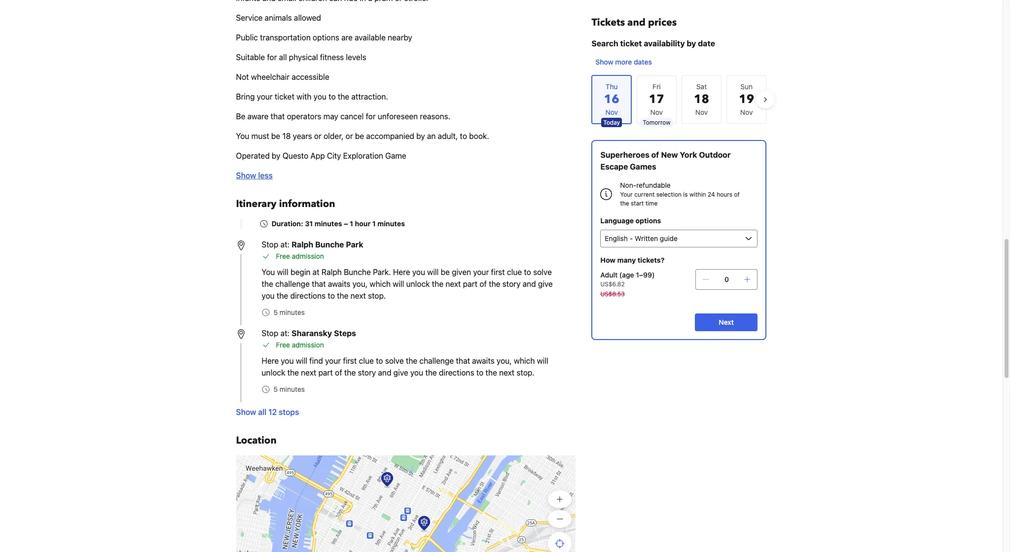 Task type: describe. For each thing, give the bounding box(es) containing it.
less
[[258, 171, 273, 180]]

0
[[725, 275, 729, 284]]

0 horizontal spatial for
[[267, 53, 277, 62]]

next
[[719, 318, 734, 327]]

19
[[739, 91, 754, 108]]

accompanied
[[366, 132, 414, 141]]

5 minutes for next
[[274, 385, 305, 394]]

show all 12 stops button
[[236, 407, 299, 418]]

available
[[355, 33, 386, 42]]

0 horizontal spatial ralph
[[292, 240, 313, 249]]

itinerary
[[236, 197, 277, 211]]

physical
[[289, 53, 318, 62]]

service animals allowed
[[236, 13, 321, 22]]

show more dates button
[[592, 53, 656, 71]]

your
[[620, 191, 633, 198]]

show for show more dates
[[596, 58, 614, 66]]

1–99)
[[636, 271, 655, 279]]

stop for stop at: sharansky steps
[[262, 329, 278, 338]]

many
[[618, 256, 636, 264]]

time
[[646, 200, 658, 207]]

1 horizontal spatial ticket
[[620, 39, 642, 48]]

nearby
[[388, 33, 412, 42]]

aware
[[248, 112, 269, 121]]

next button
[[695, 314, 758, 332]]

0 vertical spatial 18
[[694, 91, 710, 108]]

suitable
[[236, 53, 265, 62]]

0 horizontal spatial your
[[257, 92, 273, 101]]

public
[[236, 33, 258, 42]]

service
[[236, 13, 263, 22]]

give inside you will begin at ralph bunche park. here you will be given your first clue to solve the challenge that awaits you, which will unlock the next part of the story and give you the directions to the next stop.
[[538, 280, 553, 289]]

sat 18 nov
[[694, 82, 710, 116]]

city
[[327, 151, 341, 160]]

give inside here you will find your first clue to solve the challenge that awaits you, which will unlock the next part of the story and give you the directions to the next stop.
[[394, 369, 408, 377]]

directions inside here you will find your first clue to solve the challenge that awaits you, which will unlock the next part of the story and give you the directions to the next stop.
[[439, 369, 474, 377]]

of inside you will begin at ralph bunche park. here you will be given your first clue to solve the challenge that awaits you, which will unlock the next part of the story and give you the directions to the next stop.
[[480, 280, 487, 289]]

attraction.
[[352, 92, 388, 101]]

location
[[236, 434, 277, 448]]

you will begin at ralph bunche park. here you will be given your first clue to solve the challenge that awaits you, which will unlock the next part of the story and give you the directions to the next stop.
[[262, 268, 553, 300]]

information
[[279, 197, 335, 211]]

0 vertical spatial all
[[279, 53, 287, 62]]

directions inside you will begin at ralph bunche park. here you will be given your first clue to solve the challenge that awaits you, which will unlock the next part of the story and give you the directions to the next stop.
[[290, 292, 326, 300]]

older,
[[324, 132, 344, 141]]

book.
[[469, 132, 489, 141]]

1 horizontal spatial options
[[636, 217, 661, 225]]

5 for you will begin at ralph bunche park. here you will be given your first clue to solve the challenge that awaits you, which will unlock the next part of the story and give you the directions to the next stop.
[[274, 308, 278, 317]]

show more dates
[[596, 58, 652, 66]]

allowed
[[294, 13, 321, 22]]

1 vertical spatial ticket
[[275, 92, 295, 101]]

all inside button
[[258, 408, 267, 417]]

2 1 from the left
[[372, 220, 376, 228]]

stop at: ralph bunche park
[[262, 240, 363, 249]]

1 horizontal spatial for
[[366, 112, 376, 121]]

2 horizontal spatial and
[[628, 16, 646, 29]]

2 horizontal spatial by
[[687, 39, 696, 48]]

superheroes
[[601, 150, 650, 159]]

sharansky
[[292, 329, 332, 338]]

stop. inside you will begin at ralph bunche park. here you will be given your first clue to solve the challenge that awaits you, which will unlock the next part of the story and give you the directions to the next stop.
[[368, 292, 386, 300]]

find
[[309, 357, 323, 366]]

you, inside here you will find your first clue to solve the challenge that awaits you, which will unlock the next part of the story and give you the directions to the next stop.
[[497, 357, 512, 366]]

begin
[[291, 268, 311, 277]]

years
[[293, 132, 312, 141]]

be aware that operators may cancel for unforeseen reasons.
[[236, 112, 451, 121]]

ralph inside you will begin at ralph bunche park. here you will be given your first clue to solve the challenge that awaits you, which will unlock the next part of the story and give you the directions to the next stop.
[[322, 268, 342, 277]]

clue inside here you will find your first clue to solve the challenge that awaits you, which will unlock the next part of the story and give you the directions to the next stop.
[[359, 357, 374, 366]]

language
[[601, 217, 634, 225]]

minutes up stop at: sharansky steps
[[280, 308, 305, 317]]

1 horizontal spatial by
[[416, 132, 425, 141]]

superheroes of new york outdoor escape games
[[601, 150, 731, 171]]

show less button
[[236, 170, 273, 182]]

here you will find your first clue to solve the challenge that awaits you, which will unlock the next part of the story and give you the directions to the next stop.
[[262, 357, 549, 377]]

games
[[630, 162, 657, 171]]

12
[[269, 408, 277, 417]]

nov for 19
[[741, 108, 753, 116]]

of inside non-refundable your current selection is within 24 hours of the start time
[[734, 191, 740, 198]]

how
[[601, 256, 616, 264]]

may
[[324, 112, 338, 121]]

part inside you will begin at ralph bunche park. here you will be given your first clue to solve the challenge that awaits you, which will unlock the next part of the story and give you the directions to the next stop.
[[463, 280, 478, 289]]

unforeseen
[[378, 112, 418, 121]]

be
[[236, 112, 245, 121]]

0 vertical spatial that
[[271, 112, 285, 121]]

non-refundable your current selection is within 24 hours of the start time
[[620, 181, 740, 207]]

not
[[236, 73, 249, 81]]

current
[[635, 191, 655, 198]]

new
[[661, 150, 678, 159]]

at
[[313, 268, 320, 277]]

unlock inside here you will find your first clue to solve the challenge that awaits you, which will unlock the next part of the story and give you the directions to the next stop.
[[262, 369, 285, 377]]

1 1 from the left
[[350, 220, 353, 228]]

0 horizontal spatial 18
[[282, 132, 291, 141]]

your inside you will begin at ralph bunche park. here you will be given your first clue to solve the challenge that awaits you, which will unlock the next part of the story and give you the directions to the next stop.
[[473, 268, 489, 277]]

stop at: sharansky steps
[[262, 329, 356, 338]]

awaits inside you will begin at ralph bunche park. here you will be given your first clue to solve the challenge that awaits you, which will unlock the next part of the story and give you the directions to the next stop.
[[328, 280, 351, 289]]

solve inside you will begin at ralph bunche park. here you will be given your first clue to solve the challenge that awaits you, which will unlock the next part of the story and give you the directions to the next stop.
[[533, 268, 552, 277]]

at: for ralph bunche park
[[281, 240, 290, 249]]

are
[[342, 33, 353, 42]]

you must be 18 years or older, or be accompanied by an adult, to book.
[[236, 132, 489, 141]]

park
[[346, 240, 363, 249]]

cancel
[[340, 112, 364, 121]]

free admission for sharansky steps
[[276, 341, 324, 349]]

1 horizontal spatial be
[[355, 132, 364, 141]]

you for you will begin at ralph bunche park. here you will be given your first clue to solve the challenge that awaits you, which will unlock the next part of the story and give you the directions to the next stop.
[[262, 268, 275, 277]]

0 horizontal spatial options
[[313, 33, 339, 42]]

levels
[[346, 53, 366, 62]]

challenge inside you will begin at ralph bunche park. here you will be given your first clue to solve the challenge that awaits you, which will unlock the next part of the story and give you the directions to the next stop.
[[275, 280, 310, 289]]

sun 19 nov
[[739, 82, 754, 116]]

game
[[385, 151, 406, 160]]

17
[[649, 91, 665, 108]]

hour
[[355, 220, 371, 228]]

2 vertical spatial by
[[272, 151, 281, 160]]

nov for 18
[[696, 108, 708, 116]]

unlock inside you will begin at ralph bunche park. here you will be given your first clue to solve the challenge that awaits you, which will unlock the next part of the story and give you the directions to the next stop.
[[406, 280, 430, 289]]

not wheelchair accessible
[[236, 73, 329, 81]]

adult,
[[438, 132, 458, 141]]

outdoor
[[699, 150, 731, 159]]

admission for will
[[292, 341, 324, 349]]

be inside you will begin at ralph bunche park. here you will be given your first clue to solve the challenge that awaits you, which will unlock the next part of the story and give you the directions to the next stop.
[[441, 268, 450, 277]]

fri 17 nov tomorrow
[[643, 82, 671, 126]]

duration:
[[272, 220, 303, 228]]

challenge inside here you will find your first clue to solve the challenge that awaits you, which will unlock the next part of the story and give you the directions to the next stop.
[[420, 357, 454, 366]]



Task type: vqa. For each thing, say whether or not it's contained in the screenshot.
Infants
no



Task type: locate. For each thing, give the bounding box(es) containing it.
1 vertical spatial and
[[523, 280, 536, 289]]

you, inside you will begin at ralph bunche park. here you will be given your first clue to solve the challenge that awaits you, which will unlock the next part of the story and give you the directions to the next stop.
[[353, 280, 368, 289]]

solve inside here you will find your first clue to solve the challenge that awaits you, which will unlock the next part of the story and give you the directions to the next stop.
[[385, 357, 404, 366]]

show left 12
[[236, 408, 256, 417]]

0 vertical spatial for
[[267, 53, 277, 62]]

2 nov from the left
[[696, 108, 708, 116]]

solve
[[533, 268, 552, 277], [385, 357, 404, 366]]

2 horizontal spatial that
[[456, 357, 470, 366]]

0 vertical spatial at:
[[281, 240, 290, 249]]

part down given
[[463, 280, 478, 289]]

1 vertical spatial 18
[[282, 132, 291, 141]]

0 horizontal spatial 1
[[350, 220, 353, 228]]

an
[[427, 132, 436, 141]]

1 vertical spatial bunche
[[344, 268, 371, 277]]

show for show less
[[236, 171, 256, 180]]

1 or from the left
[[314, 132, 322, 141]]

map region
[[200, 415, 579, 553]]

0 vertical spatial story
[[503, 280, 521, 289]]

1 horizontal spatial unlock
[[406, 280, 430, 289]]

you,
[[353, 280, 368, 289], [497, 357, 512, 366]]

here right park.
[[393, 268, 410, 277]]

reasons.
[[420, 112, 451, 121]]

1 vertical spatial ralph
[[322, 268, 342, 277]]

1 vertical spatial options
[[636, 217, 661, 225]]

tickets?
[[638, 256, 665, 264]]

will
[[277, 268, 289, 277], [427, 268, 439, 277], [393, 280, 404, 289], [296, 357, 307, 366], [537, 357, 549, 366]]

1 vertical spatial stop.
[[517, 369, 535, 377]]

admission
[[292, 252, 324, 261], [292, 341, 324, 349]]

you
[[314, 92, 327, 101], [412, 268, 425, 277], [262, 292, 275, 300], [281, 357, 294, 366], [410, 369, 423, 377]]

you inside you will begin at ralph bunche park. here you will be given your first clue to solve the challenge that awaits you, which will unlock the next part of the story and give you the directions to the next stop.
[[262, 268, 275, 277]]

free admission up begin
[[276, 252, 324, 261]]

with
[[297, 92, 312, 101]]

show for show all 12 stops
[[236, 408, 256, 417]]

first inside here you will find your first clue to solve the challenge that awaits you, which will unlock the next part of the story and give you the directions to the next stop.
[[343, 357, 357, 366]]

3 nov from the left
[[741, 108, 753, 116]]

for
[[267, 53, 277, 62], [366, 112, 376, 121]]

1 horizontal spatial ralph
[[322, 268, 342, 277]]

2 free admission from the top
[[276, 341, 324, 349]]

date
[[698, 39, 715, 48]]

story inside here you will find your first clue to solve the challenge that awaits you, which will unlock the next part of the story and give you the directions to the next stop.
[[358, 369, 376, 377]]

1 vertical spatial first
[[343, 357, 357, 366]]

0 horizontal spatial story
[[358, 369, 376, 377]]

accessible
[[292, 73, 329, 81]]

at: down duration:
[[281, 240, 290, 249]]

give
[[538, 280, 553, 289], [394, 369, 408, 377]]

0 vertical spatial directions
[[290, 292, 326, 300]]

for up 'wheelchair'
[[267, 53, 277, 62]]

that inside you will begin at ralph bunche park. here you will be given your first clue to solve the challenge that awaits you, which will unlock the next part of the story and give you the directions to the next stop.
[[312, 280, 326, 289]]

–
[[344, 220, 348, 228]]

5 for here you will find your first clue to solve the challenge that awaits you, which will unlock the next part of the story and give you the directions to the next stop.
[[274, 385, 278, 394]]

0 horizontal spatial you
[[236, 132, 249, 141]]

1 horizontal spatial solve
[[533, 268, 552, 277]]

app
[[311, 151, 325, 160]]

0 vertical spatial stop
[[262, 240, 278, 249]]

0 horizontal spatial give
[[394, 369, 408, 377]]

you left begin
[[262, 268, 275, 277]]

operated by questo app city exploration game
[[236, 151, 406, 160]]

0 horizontal spatial part
[[319, 369, 333, 377]]

region containing 17
[[584, 71, 775, 128]]

nov down "19"
[[741, 108, 753, 116]]

by left an
[[416, 132, 425, 141]]

0 horizontal spatial which
[[370, 280, 391, 289]]

how many tickets?
[[601, 256, 665, 264]]

1 horizontal spatial you,
[[497, 357, 512, 366]]

0 horizontal spatial here
[[262, 357, 279, 366]]

free down stop at: sharansky steps
[[276, 341, 290, 349]]

1 stop from the top
[[262, 240, 278, 249]]

1 admission from the top
[[292, 252, 324, 261]]

1 horizontal spatial you
[[262, 268, 275, 277]]

stop
[[262, 240, 278, 249], [262, 329, 278, 338]]

here inside you will begin at ralph bunche park. here you will be given your first clue to solve the challenge that awaits you, which will unlock the next part of the story and give you the directions to the next stop.
[[393, 268, 410, 277]]

be left given
[[441, 268, 450, 277]]

ticket left with
[[275, 92, 295, 101]]

1 vertical spatial you,
[[497, 357, 512, 366]]

1 vertical spatial unlock
[[262, 369, 285, 377]]

start
[[631, 200, 644, 207]]

0 horizontal spatial by
[[272, 151, 281, 160]]

you for you must be 18 years or older, or be accompanied by an adult, to book.
[[236, 132, 249, 141]]

that inside here you will find your first clue to solve the challenge that awaits you, which will unlock the next part of the story and give you the directions to the next stop.
[[456, 357, 470, 366]]

1 vertical spatial part
[[319, 369, 333, 377]]

2 at: from the top
[[281, 329, 290, 338]]

0 vertical spatial stop.
[[368, 292, 386, 300]]

stop.
[[368, 292, 386, 300], [517, 369, 535, 377]]

at:
[[281, 240, 290, 249], [281, 329, 290, 338]]

0 vertical spatial options
[[313, 33, 339, 42]]

or right 'older,'
[[346, 132, 353, 141]]

awaits
[[328, 280, 351, 289], [472, 357, 495, 366]]

ralph down 31
[[292, 240, 313, 249]]

your right find
[[325, 357, 341, 366]]

1 5 from the top
[[274, 308, 278, 317]]

be right must
[[271, 132, 280, 141]]

story
[[503, 280, 521, 289], [358, 369, 376, 377]]

given
[[452, 268, 471, 277]]

0 horizontal spatial stop.
[[368, 292, 386, 300]]

0 vertical spatial first
[[491, 268, 505, 277]]

us$8.53
[[601, 291, 625, 298]]

bring
[[236, 92, 255, 101]]

0 horizontal spatial all
[[258, 408, 267, 417]]

your inside here you will find your first clue to solve the challenge that awaits you, which will unlock the next part of the story and give you the directions to the next stop.
[[325, 357, 341, 366]]

1 free admission from the top
[[276, 252, 324, 261]]

2 or from the left
[[346, 132, 353, 141]]

be up 'exploration'
[[355, 132, 364, 141]]

must
[[251, 132, 269, 141]]

awaits inside here you will find your first clue to solve the challenge that awaits you, which will unlock the next part of the story and give you the directions to the next stop.
[[472, 357, 495, 366]]

within
[[690, 191, 706, 198]]

1 horizontal spatial first
[[491, 268, 505, 277]]

you
[[236, 132, 249, 141], [262, 268, 275, 277]]

bunche down duration: 31 minutes – 1 hour 1 minutes
[[315, 240, 344, 249]]

5 minutes up stop at: sharansky steps
[[274, 308, 305, 317]]

1 horizontal spatial clue
[[507, 268, 522, 277]]

here left find
[[262, 357, 279, 366]]

1 vertical spatial you
[[262, 268, 275, 277]]

nov
[[651, 108, 663, 116], [696, 108, 708, 116], [741, 108, 753, 116]]

0 vertical spatial free
[[276, 252, 290, 261]]

your right given
[[473, 268, 489, 277]]

public transportation options are available nearby
[[236, 33, 412, 42]]

1 vertical spatial 5 minutes
[[274, 385, 305, 394]]

of inside "superheroes of new york outdoor escape games"
[[652, 150, 659, 159]]

nov inside sun 19 nov
[[741, 108, 753, 116]]

hours
[[717, 191, 733, 198]]

2 free from the top
[[276, 341, 290, 349]]

minutes right hour
[[378, 220, 405, 228]]

of inside here you will find your first clue to solve the challenge that awaits you, which will unlock the next part of the story and give you the directions to the next stop.
[[335, 369, 342, 377]]

1 horizontal spatial stop.
[[517, 369, 535, 377]]

0 horizontal spatial challenge
[[275, 280, 310, 289]]

free
[[276, 252, 290, 261], [276, 341, 290, 349]]

your right bring
[[257, 92, 273, 101]]

free for sharansky
[[276, 341, 290, 349]]

1 at: from the top
[[281, 240, 290, 249]]

region
[[584, 71, 775, 128]]

ticket up show more dates
[[620, 39, 642, 48]]

0 horizontal spatial you,
[[353, 280, 368, 289]]

stop for stop at: ralph bunche park
[[262, 240, 278, 249]]

and inside here you will find your first clue to solve the challenge that awaits you, which will unlock the next part of the story and give you the directions to the next stop.
[[378, 369, 392, 377]]

wheelchair
[[251, 73, 290, 81]]

bunche left park.
[[344, 268, 371, 277]]

0 vertical spatial unlock
[[406, 280, 430, 289]]

of
[[652, 150, 659, 159], [734, 191, 740, 198], [480, 280, 487, 289], [335, 369, 342, 377]]

stop left sharansky
[[262, 329, 278, 338]]

bring your ticket with you to the attraction.
[[236, 92, 388, 101]]

2 vertical spatial your
[[325, 357, 341, 366]]

or
[[314, 132, 322, 141], [346, 132, 353, 141]]

all left 12
[[258, 408, 267, 417]]

options down time
[[636, 217, 661, 225]]

show down search
[[596, 58, 614, 66]]

options
[[313, 33, 339, 42], [636, 217, 661, 225]]

1 vertical spatial show
[[236, 171, 256, 180]]

1 vertical spatial here
[[262, 357, 279, 366]]

0 vertical spatial you,
[[353, 280, 368, 289]]

admission down stop at: sharansky steps
[[292, 341, 324, 349]]

minutes up stops
[[280, 385, 305, 394]]

0 vertical spatial which
[[370, 280, 391, 289]]

for right the cancel
[[366, 112, 376, 121]]

adult (age 1–99) us$6.82
[[601, 271, 655, 288]]

stops
[[279, 408, 299, 417]]

1 vertical spatial at:
[[281, 329, 290, 338]]

0 vertical spatial show
[[596, 58, 614, 66]]

itinerary information
[[236, 197, 335, 211]]

part down find
[[319, 369, 333, 377]]

1 horizontal spatial which
[[514, 357, 535, 366]]

here
[[393, 268, 410, 277], [262, 357, 279, 366]]

2 horizontal spatial be
[[441, 268, 450, 277]]

language options
[[601, 217, 661, 225]]

first inside you will begin at ralph bunche park. here you will be given your first clue to solve the challenge that awaits you, which will unlock the next part of the story and give you the directions to the next stop.
[[491, 268, 505, 277]]

5 minutes up stops
[[274, 385, 305, 394]]

2 stop from the top
[[262, 329, 278, 338]]

0 vertical spatial 5 minutes
[[274, 308, 305, 317]]

1 vertical spatial admission
[[292, 341, 324, 349]]

1 horizontal spatial 18
[[694, 91, 710, 108]]

5 minutes for challenge
[[274, 308, 305, 317]]

2 vertical spatial show
[[236, 408, 256, 417]]

admission for begin
[[292, 252, 324, 261]]

1 horizontal spatial all
[[279, 53, 287, 62]]

0 vertical spatial part
[[463, 280, 478, 289]]

2 5 from the top
[[274, 385, 278, 394]]

free admission for ralph bunche park
[[276, 252, 324, 261]]

nov inside sat 18 nov
[[696, 108, 708, 116]]

0 horizontal spatial solve
[[385, 357, 404, 366]]

first right given
[[491, 268, 505, 277]]

1 vertical spatial by
[[416, 132, 425, 141]]

nov for 17
[[651, 108, 663, 116]]

tickets and prices
[[592, 16, 677, 29]]

to
[[329, 92, 336, 101], [460, 132, 467, 141], [524, 268, 531, 277], [328, 292, 335, 300], [376, 357, 383, 366], [477, 369, 484, 377]]

ralph
[[292, 240, 313, 249], [322, 268, 342, 277]]

5 up 12
[[274, 385, 278, 394]]

1 5 minutes from the top
[[274, 308, 305, 317]]

availability
[[644, 39, 685, 48]]

operated
[[236, 151, 270, 160]]

nov inside fri 17 nov tomorrow
[[651, 108, 663, 116]]

2 horizontal spatial your
[[473, 268, 489, 277]]

0 vertical spatial admission
[[292, 252, 324, 261]]

which inside here you will find your first clue to solve the challenge that awaits you, which will unlock the next part of the story and give you the directions to the next stop.
[[514, 357, 535, 366]]

0 vertical spatial your
[[257, 92, 273, 101]]

by left questo
[[272, 151, 281, 160]]

0 horizontal spatial directions
[[290, 292, 326, 300]]

dates
[[634, 58, 652, 66]]

escape
[[601, 162, 628, 171]]

1 horizontal spatial challenge
[[420, 357, 454, 366]]

operators
[[287, 112, 321, 121]]

1 vertical spatial solve
[[385, 357, 404, 366]]

1 nov from the left
[[651, 108, 663, 116]]

1 vertical spatial free
[[276, 341, 290, 349]]

stop. inside here you will find your first clue to solve the challenge that awaits you, which will unlock the next part of the story and give you the directions to the next stop.
[[517, 369, 535, 377]]

refundable
[[637, 181, 671, 189]]

you left must
[[236, 132, 249, 141]]

1 horizontal spatial nov
[[696, 108, 708, 116]]

free for ralph
[[276, 252, 290, 261]]

1 right –
[[350, 220, 353, 228]]

non-
[[620, 181, 637, 189]]

ralph right at at left
[[322, 268, 342, 277]]

free admission down stop at: sharansky steps
[[276, 341, 324, 349]]

1 vertical spatial awaits
[[472, 357, 495, 366]]

1 vertical spatial give
[[394, 369, 408, 377]]

0 vertical spatial ralph
[[292, 240, 313, 249]]

show all 12 stops
[[236, 408, 299, 417]]

animals
[[265, 13, 292, 22]]

free down stop at: ralph bunche park
[[276, 252, 290, 261]]

bunche inside you will begin at ralph bunche park. here you will be given your first clue to solve the challenge that awaits you, which will unlock the next part of the story and give you the directions to the next stop.
[[344, 268, 371, 277]]

1 vertical spatial that
[[312, 280, 326, 289]]

2 vertical spatial and
[[378, 369, 392, 377]]

all up not wheelchair accessible
[[279, 53, 287, 62]]

here inside here you will find your first clue to solve the challenge that awaits you, which will unlock the next part of the story and give you the directions to the next stop.
[[262, 357, 279, 366]]

ticket
[[620, 39, 642, 48], [275, 92, 295, 101]]

18 left years
[[282, 132, 291, 141]]

24
[[708, 191, 715, 198]]

prices
[[648, 16, 677, 29]]

tickets
[[592, 16, 625, 29]]

0 horizontal spatial nov
[[651, 108, 663, 116]]

1 vertical spatial your
[[473, 268, 489, 277]]

exploration
[[343, 151, 383, 160]]

0 horizontal spatial ticket
[[275, 92, 295, 101]]

(age
[[620, 271, 634, 279]]

and
[[628, 16, 646, 29], [523, 280, 536, 289], [378, 369, 392, 377]]

and inside you will begin at ralph bunche park. here you will be given your first clue to solve the challenge that awaits you, which will unlock the next part of the story and give you the directions to the next stop.
[[523, 280, 536, 289]]

story inside you will begin at ralph bunche park. here you will be given your first clue to solve the challenge that awaits you, which will unlock the next part of the story and give you the directions to the next stop.
[[503, 280, 521, 289]]

us$6.82
[[601, 281, 625, 288]]

0 horizontal spatial be
[[271, 132, 280, 141]]

show left less
[[236, 171, 256, 180]]

search
[[592, 39, 619, 48]]

suitable for all physical fitness levels
[[236, 53, 366, 62]]

0 vertical spatial bunche
[[315, 240, 344, 249]]

0 vertical spatial 5
[[274, 308, 278, 317]]

stop down duration:
[[262, 240, 278, 249]]

1 vertical spatial which
[[514, 357, 535, 366]]

by left the date
[[687, 39, 696, 48]]

0 horizontal spatial unlock
[[262, 369, 285, 377]]

part
[[463, 280, 478, 289], [319, 369, 333, 377]]

is
[[684, 191, 688, 198]]

1 horizontal spatial or
[[346, 132, 353, 141]]

next
[[446, 280, 461, 289], [351, 292, 366, 300], [301, 369, 316, 377], [499, 369, 515, 377]]

which inside you will begin at ralph bunche park. here you will be given your first clue to solve the challenge that awaits you, which will unlock the next part of the story and give you the directions to the next stop.
[[370, 280, 391, 289]]

sat
[[697, 82, 707, 91]]

0 vertical spatial here
[[393, 268, 410, 277]]

the inside non-refundable your current selection is within 24 hours of the start time
[[620, 200, 629, 207]]

1 horizontal spatial and
[[523, 280, 536, 289]]

5 up stop at: sharansky steps
[[274, 308, 278, 317]]

part inside here you will find your first clue to solve the challenge that awaits you, which will unlock the next part of the story and give you the directions to the next stop.
[[319, 369, 333, 377]]

1 horizontal spatial directions
[[439, 369, 474, 377]]

first down 'steps' at the left bottom of the page
[[343, 357, 357, 366]]

1 free from the top
[[276, 252, 290, 261]]

0 vertical spatial awaits
[[328, 280, 351, 289]]

adult
[[601, 271, 618, 279]]

1 horizontal spatial 1
[[372, 220, 376, 228]]

18 down sat
[[694, 91, 710, 108]]

at: for sharansky steps
[[281, 329, 290, 338]]

admission down stop at: ralph bunche park
[[292, 252, 324, 261]]

0 vertical spatial clue
[[507, 268, 522, 277]]

minutes left –
[[315, 220, 342, 228]]

nov down sat
[[696, 108, 708, 116]]

1 horizontal spatial give
[[538, 280, 553, 289]]

2 admission from the top
[[292, 341, 324, 349]]

1 right hour
[[372, 220, 376, 228]]

york
[[680, 150, 697, 159]]

duration: 31 minutes – 1 hour 1 minutes
[[272, 220, 405, 228]]

or right years
[[314, 132, 322, 141]]

1 horizontal spatial here
[[393, 268, 410, 277]]

5 minutes
[[274, 308, 305, 317], [274, 385, 305, 394]]

clue inside you will begin at ralph bunche park. here you will be given your first clue to solve the challenge that awaits you, which will unlock the next part of the story and give you the directions to the next stop.
[[507, 268, 522, 277]]

options up fitness
[[313, 33, 339, 42]]

nov up tomorrow
[[651, 108, 663, 116]]

show
[[596, 58, 614, 66], [236, 171, 256, 180], [236, 408, 256, 417]]

2 5 minutes from the top
[[274, 385, 305, 394]]

1 vertical spatial all
[[258, 408, 267, 417]]

at: left sharansky
[[281, 329, 290, 338]]



